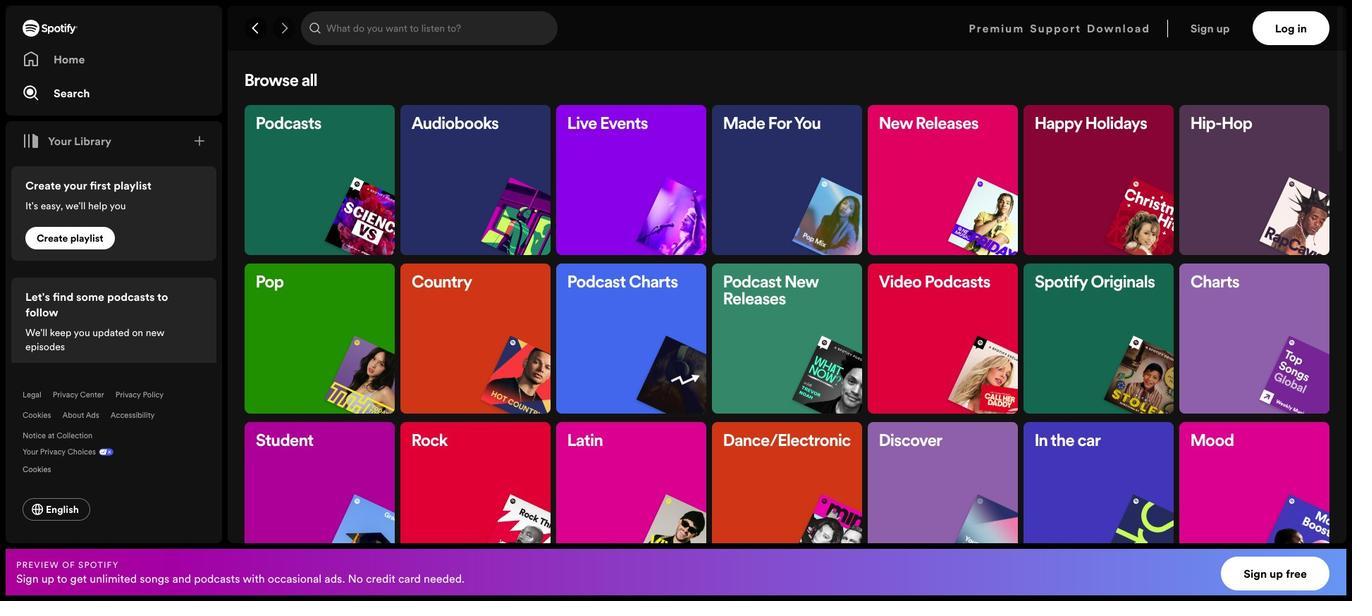 Task type: describe. For each thing, give the bounding box(es) containing it.
happy
[[1036, 116, 1083, 133]]

podcasts inside let's find some podcasts to follow we'll keep you updated on new episodes
[[107, 289, 155, 305]]

choices
[[67, 447, 96, 458]]

privacy down at
[[40, 447, 66, 458]]

2 cookies link from the top
[[23, 461, 62, 476]]

rock link
[[401, 423, 575, 588]]

sign up button
[[1186, 11, 1253, 45]]

free
[[1287, 566, 1308, 582]]

unlimited
[[90, 571, 137, 587]]

hop
[[1223, 116, 1253, 133]]

sign up free
[[1244, 566, 1308, 582]]

top bar and user menu element
[[228, 6, 1347, 51]]

live events
[[568, 116, 649, 133]]

privacy for privacy policy
[[115, 390, 141, 401]]

dance/electronic
[[724, 434, 851, 451]]

1 horizontal spatial podcasts
[[926, 275, 991, 292]]

premium
[[969, 20, 1025, 36]]

podcast new releases
[[724, 275, 819, 309]]

of
[[62, 559, 75, 571]]

premium button
[[969, 11, 1025, 45]]

no
[[348, 571, 363, 587]]

pop
[[256, 275, 284, 292]]

about ads
[[62, 411, 99, 421]]

we'll
[[25, 326, 47, 340]]

first
[[90, 178, 111, 193]]

we'll
[[65, 199, 86, 213]]

2 cookies from the top
[[23, 465, 51, 475]]

video
[[880, 275, 922, 292]]

home
[[54, 51, 85, 67]]

create your first playlist it's easy, we'll help you
[[25, 178, 152, 213]]

support
[[1031, 20, 1082, 36]]

go forward image
[[279, 23, 290, 34]]

preview of spotify sign up to get unlimited songs and podcasts with occasional ads. no credit card needed.
[[16, 559, 465, 587]]

1 charts from the left
[[629, 275, 678, 292]]

your privacy choices
[[23, 447, 96, 458]]

create playlist
[[37, 231, 103, 245]]

sign for sign up
[[1191, 20, 1215, 36]]

card
[[398, 571, 421, 587]]

live events link
[[557, 105, 731, 271]]

sign up free button
[[1222, 557, 1330, 591]]

in
[[1036, 434, 1049, 451]]

discover link
[[868, 423, 1042, 588]]

songs
[[140, 571, 170, 587]]

create for your
[[25, 178, 61, 193]]

browse all
[[245, 73, 318, 90]]

needed.
[[424, 571, 465, 587]]

holidays
[[1086, 116, 1148, 133]]

main element
[[6, 6, 222, 544]]

spotify image
[[23, 20, 78, 37]]

ads
[[86, 411, 99, 421]]

spotify originals link
[[1024, 264, 1198, 430]]

updated
[[93, 326, 130, 340]]

notice at collection
[[23, 431, 93, 442]]

english button
[[23, 499, 90, 521]]

live
[[568, 116, 598, 133]]

collection
[[57, 431, 93, 442]]

video podcasts
[[880, 275, 991, 292]]

up for sign up
[[1217, 20, 1231, 36]]

spotify inside preview of spotify sign up to get unlimited songs and podcasts with occasional ads. no credit card needed.
[[78, 559, 119, 571]]

your privacy choices button
[[23, 447, 96, 458]]

occasional
[[268, 571, 322, 587]]

privacy policy link
[[115, 390, 164, 401]]

releases inside podcast new releases
[[724, 292, 787, 309]]

podcast for podcast new releases
[[724, 275, 782, 292]]

podcast for podcast charts
[[568, 275, 626, 292]]

charts link
[[1180, 264, 1353, 430]]

accessibility
[[111, 411, 155, 421]]

mood link
[[1180, 423, 1353, 588]]

new releases
[[880, 116, 979, 133]]

your
[[64, 178, 87, 193]]

car
[[1078, 434, 1101, 451]]

create playlist button
[[25, 227, 115, 250]]

all
[[302, 73, 318, 90]]

you for first
[[110, 199, 126, 213]]

go back image
[[250, 23, 262, 34]]

your library button
[[17, 127, 117, 155]]

student link
[[245, 423, 419, 588]]

podcast charts link
[[557, 264, 731, 430]]

up inside preview of spotify sign up to get unlimited songs and podcasts with occasional ads. no credit card needed.
[[41, 571, 54, 587]]

easy,
[[41, 199, 63, 213]]

library
[[74, 133, 112, 149]]

made for you link
[[712, 105, 886, 271]]

episodes
[[25, 340, 65, 354]]

log
[[1276, 20, 1296, 36]]

latin
[[568, 434, 603, 451]]

credit
[[366, 571, 396, 587]]

rock
[[412, 434, 448, 451]]

spotify inside browse all element
[[1036, 275, 1088, 292]]

originals
[[1092, 275, 1156, 292]]

new releases link
[[868, 105, 1042, 271]]

country
[[412, 275, 473, 292]]

mood
[[1191, 434, 1235, 451]]

premium support download
[[969, 20, 1151, 36]]

hip-hop
[[1191, 116, 1253, 133]]

1 horizontal spatial releases
[[917, 116, 979, 133]]

audiobooks link
[[401, 105, 575, 271]]

video podcasts link
[[868, 264, 1042, 430]]

pop link
[[245, 264, 419, 430]]



Task type: vqa. For each thing, say whether or not it's contained in the screenshot.
in
yes



Task type: locate. For each thing, give the bounding box(es) containing it.
preview
[[16, 559, 59, 571]]

0 vertical spatial spotify
[[1036, 275, 1088, 292]]

your inside 'button'
[[48, 133, 71, 149]]

happy holidays
[[1036, 116, 1148, 133]]

to inside preview of spotify sign up to get unlimited songs and podcasts with occasional ads. no credit card needed.
[[57, 571, 67, 587]]

up left free
[[1270, 566, 1284, 582]]

0 horizontal spatial you
[[74, 326, 90, 340]]

1 vertical spatial podcasts
[[926, 275, 991, 292]]

1 horizontal spatial up
[[1217, 20, 1231, 36]]

create up easy,
[[25, 178, 61, 193]]

to inside let's find some podcasts to follow we'll keep you updated on new episodes
[[157, 289, 168, 305]]

0 horizontal spatial to
[[57, 571, 67, 587]]

privacy for privacy center
[[53, 390, 78, 401]]

sign inside preview of spotify sign up to get unlimited songs and podcasts with occasional ads. no credit card needed.
[[16, 571, 39, 587]]

0 vertical spatial playlist
[[114, 178, 152, 193]]

cookies down your privacy choices button
[[23, 465, 51, 475]]

spotify originals
[[1036, 275, 1156, 292]]

you right keep
[[74, 326, 90, 340]]

1 cookies link from the top
[[23, 411, 51, 421]]

0 horizontal spatial podcasts
[[256, 116, 322, 133]]

in
[[1298, 20, 1308, 36]]

cookies up notice
[[23, 411, 51, 421]]

help
[[88, 199, 107, 213]]

podcasts
[[107, 289, 155, 305], [194, 571, 240, 587]]

none search field inside top bar and user menu element
[[301, 11, 558, 45]]

podcasts inside preview of spotify sign up to get unlimited songs and podcasts with occasional ads. no credit card needed.
[[194, 571, 240, 587]]

at
[[48, 431, 55, 442]]

0 horizontal spatial podcast
[[568, 275, 626, 292]]

on
[[132, 326, 143, 340]]

in the car
[[1036, 434, 1101, 451]]

your down notice
[[23, 447, 38, 458]]

0 horizontal spatial podcasts
[[107, 289, 155, 305]]

your
[[48, 133, 71, 149], [23, 447, 38, 458]]

1 vertical spatial cookies link
[[23, 461, 62, 476]]

happy holidays link
[[1024, 105, 1198, 271]]

1 horizontal spatial you
[[110, 199, 126, 213]]

browse all element
[[245, 73, 1353, 602]]

up left log
[[1217, 20, 1231, 36]]

0 vertical spatial cookies
[[23, 411, 51, 421]]

made
[[724, 116, 766, 133]]

english
[[46, 503, 79, 517]]

1 horizontal spatial new
[[880, 116, 913, 133]]

about ads link
[[62, 411, 99, 421]]

releases
[[917, 116, 979, 133], [724, 292, 787, 309]]

0 vertical spatial podcasts
[[256, 116, 322, 133]]

home link
[[23, 45, 205, 73]]

privacy center
[[53, 390, 104, 401]]

1 cookies from the top
[[23, 411, 51, 421]]

None search field
[[301, 11, 558, 45]]

0 horizontal spatial charts
[[629, 275, 678, 292]]

let's find some podcasts to follow we'll keep you updated on new episodes
[[25, 289, 168, 354]]

ads.
[[325, 571, 345, 587]]

in the car link
[[1024, 423, 1198, 588]]

your for your library
[[48, 133, 71, 149]]

find
[[53, 289, 74, 305]]

podcast inside podcast charts link
[[568, 275, 626, 292]]

you inside create your first playlist it's easy, we'll help you
[[110, 199, 126, 213]]

center
[[80, 390, 104, 401]]

What do you want to listen to? field
[[301, 11, 558, 45]]

search
[[54, 85, 90, 101]]

up inside 'sign up' button
[[1217, 20, 1231, 36]]

playlist right first
[[114, 178, 152, 193]]

1 vertical spatial your
[[23, 447, 38, 458]]

0 horizontal spatial releases
[[724, 292, 787, 309]]

up
[[1217, 20, 1231, 36], [1270, 566, 1284, 582], [41, 571, 54, 587]]

create inside create your first playlist it's easy, we'll help you
[[25, 178, 61, 193]]

privacy center link
[[53, 390, 104, 401]]

0 vertical spatial create
[[25, 178, 61, 193]]

podcasts right video
[[926, 275, 991, 292]]

new
[[146, 326, 164, 340]]

podcast charts
[[568, 275, 678, 292]]

your for your privacy choices
[[23, 447, 38, 458]]

log in button
[[1253, 11, 1330, 45]]

up left of
[[41, 571, 54, 587]]

1 horizontal spatial sign
[[1191, 20, 1215, 36]]

playlist inside button
[[70, 231, 103, 245]]

privacy policy
[[115, 390, 164, 401]]

new inside podcast new releases
[[785, 275, 819, 292]]

spotify right of
[[78, 559, 119, 571]]

it's
[[25, 199, 38, 213]]

podcasts link
[[245, 105, 419, 271]]

0 vertical spatial podcasts
[[107, 289, 155, 305]]

2 podcast from the left
[[724, 275, 782, 292]]

podcast new releases link
[[712, 264, 886, 430]]

up for sign up free
[[1270, 566, 1284, 582]]

cookies link up notice
[[23, 411, 51, 421]]

made for you
[[724, 116, 821, 133]]

to left get on the left bottom of the page
[[57, 571, 67, 587]]

1 vertical spatial playlist
[[70, 231, 103, 245]]

1 vertical spatial spotify
[[78, 559, 119, 571]]

browse
[[245, 73, 299, 90]]

student
[[256, 434, 314, 451]]

playlist inside create your first playlist it's easy, we'll help you
[[114, 178, 152, 193]]

0 vertical spatial your
[[48, 133, 71, 149]]

sign
[[1191, 20, 1215, 36], [1244, 566, 1268, 582], [16, 571, 39, 587]]

keep
[[50, 326, 71, 340]]

0 vertical spatial new
[[880, 116, 913, 133]]

create inside button
[[37, 231, 68, 245]]

notice
[[23, 431, 46, 442]]

sign up
[[1191, 20, 1231, 36]]

policy
[[143, 390, 164, 401]]

1 vertical spatial releases
[[724, 292, 787, 309]]

1 vertical spatial to
[[57, 571, 67, 587]]

and
[[172, 571, 191, 587]]

download
[[1088, 20, 1151, 36]]

up inside sign up free button
[[1270, 566, 1284, 582]]

hip-
[[1191, 116, 1223, 133]]

0 vertical spatial you
[[110, 199, 126, 213]]

1 vertical spatial cookies
[[23, 465, 51, 475]]

1 vertical spatial podcasts
[[194, 571, 240, 587]]

1 horizontal spatial playlist
[[114, 178, 152, 193]]

privacy up accessibility
[[115, 390, 141, 401]]

0 horizontal spatial new
[[785, 275, 819, 292]]

2 horizontal spatial up
[[1270, 566, 1284, 582]]

1 horizontal spatial podcast
[[724, 275, 782, 292]]

cookies link
[[23, 411, 51, 421], [23, 461, 62, 476]]

cookies link down your privacy choices button
[[23, 461, 62, 476]]

sign for sign up free
[[1244, 566, 1268, 582]]

2 horizontal spatial sign
[[1244, 566, 1268, 582]]

privacy up about
[[53, 390, 78, 401]]

create for playlist
[[37, 231, 68, 245]]

your left "library"
[[48, 133, 71, 149]]

country link
[[401, 264, 575, 430]]

you inside let's find some podcasts to follow we'll keep you updated on new episodes
[[74, 326, 90, 340]]

0 horizontal spatial up
[[41, 571, 54, 587]]

0 vertical spatial to
[[157, 289, 168, 305]]

spotify
[[1036, 275, 1088, 292], [78, 559, 119, 571]]

privacy
[[53, 390, 78, 401], [115, 390, 141, 401], [40, 447, 66, 458]]

cookies
[[23, 411, 51, 421], [23, 465, 51, 475]]

0 horizontal spatial playlist
[[70, 231, 103, 245]]

podcast
[[568, 275, 626, 292], [724, 275, 782, 292]]

1 vertical spatial you
[[74, 326, 90, 340]]

podcasts up on
[[107, 289, 155, 305]]

for
[[769, 116, 792, 133]]

0 horizontal spatial your
[[23, 447, 38, 458]]

1 horizontal spatial to
[[157, 289, 168, 305]]

california consumer privacy act (ccpa) opt-out icon image
[[96, 447, 114, 461]]

sign inside top bar and user menu element
[[1191, 20, 1215, 36]]

you
[[795, 116, 821, 133]]

0 horizontal spatial sign
[[16, 571, 39, 587]]

charts
[[629, 275, 678, 292], [1191, 275, 1240, 292]]

spotify left the originals
[[1036, 275, 1088, 292]]

1 vertical spatial create
[[37, 231, 68, 245]]

support button
[[1031, 11, 1082, 45]]

log in
[[1276, 20, 1308, 36]]

new
[[880, 116, 913, 133], [785, 275, 819, 292]]

0 horizontal spatial spotify
[[78, 559, 119, 571]]

2 charts from the left
[[1191, 275, 1240, 292]]

1 horizontal spatial charts
[[1191, 275, 1240, 292]]

podcast inside podcast new releases
[[724, 275, 782, 292]]

some
[[76, 289, 104, 305]]

events
[[601, 116, 649, 133]]

1 podcast from the left
[[568, 275, 626, 292]]

get
[[70, 571, 87, 587]]

let's
[[25, 289, 50, 305]]

latin link
[[557, 423, 731, 588]]

podcasts down browse all
[[256, 116, 322, 133]]

0 vertical spatial releases
[[917, 116, 979, 133]]

with
[[243, 571, 265, 587]]

1 horizontal spatial your
[[48, 133, 71, 149]]

playlist down help at the top left of page
[[70, 231, 103, 245]]

notice at collection link
[[23, 431, 93, 442]]

podcasts
[[256, 116, 322, 133], [926, 275, 991, 292]]

the
[[1051, 434, 1075, 451]]

podcasts right and
[[194, 571, 240, 587]]

you right help at the top left of page
[[110, 199, 126, 213]]

you for some
[[74, 326, 90, 340]]

to up the new
[[157, 289, 168, 305]]

1 vertical spatial new
[[785, 275, 819, 292]]

0 vertical spatial cookies link
[[23, 411, 51, 421]]

create down easy,
[[37, 231, 68, 245]]

1 horizontal spatial podcasts
[[194, 571, 240, 587]]

1 horizontal spatial spotify
[[1036, 275, 1088, 292]]

search link
[[23, 79, 205, 107]]



